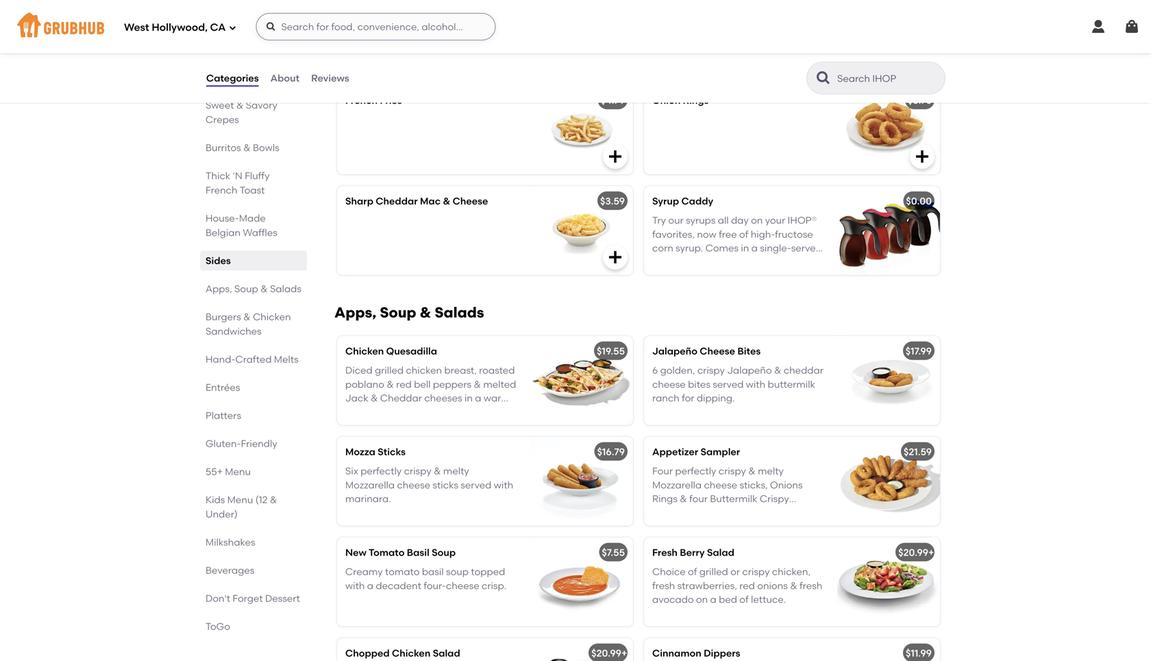 Task type: locate. For each thing, give the bounding box(es) containing it.
hollywood,
[[152, 21, 208, 34]]

choice of grilled or crispy chicken, fresh strawberries, red onions & fresh avocado on a bed of lettuce.
[[652, 566, 822, 605]]

in
[[741, 242, 749, 254], [464, 392, 473, 404]]

jalapeño down bites in the bottom right of the page
[[727, 365, 772, 376]]

of down berry
[[688, 566, 697, 578]]

0 vertical spatial $20.99 +
[[898, 547, 934, 558]]

1 horizontal spatial crispy
[[697, 365, 725, 376]]

1 vertical spatial served
[[461, 479, 491, 491]]

+
[[928, 547, 934, 558], [621, 647, 627, 659]]

1 vertical spatial in
[[464, 392, 473, 404]]

0 horizontal spatial on
[[696, 594, 708, 605]]

& down "chicken,"
[[790, 580, 797, 592]]

single-
[[760, 242, 791, 254]]

0 horizontal spatial for
[[682, 392, 694, 404]]

grilled up strawberries,
[[699, 566, 728, 578]]

1 horizontal spatial jalapeño
[[727, 365, 772, 376]]

& inside burgers & chicken sandwiches
[[243, 311, 251, 323]]

for
[[707, 256, 719, 268], [682, 392, 694, 404]]

a inside choice of grilled or crispy chicken, fresh strawberries, red onions & fresh avocado on a bed of lettuce.
[[710, 594, 716, 605]]

1 vertical spatial +
[[621, 647, 627, 659]]

apps,
[[206, 283, 232, 295], [334, 304, 376, 321]]

for inside try our syrups all day on your ihop® favorites, now free of high-fructose corn syrup. comes in a single-serve portion just for you!
[[707, 256, 719, 268]]

salad up or
[[707, 547, 734, 558]]

0 vertical spatial soup
[[234, 283, 258, 295]]

poblano
[[345, 378, 384, 390]]

with up sour
[[445, 406, 465, 418]]

roasted
[[479, 365, 515, 376]]

about
[[270, 72, 299, 84]]

0 vertical spatial chicken
[[253, 311, 291, 323]]

avocado
[[652, 594, 694, 605]]

melts
[[274, 354, 299, 365]]

sticks
[[378, 446, 406, 458]]

$20.99 + for fresh berry salad image
[[898, 547, 934, 558]]

you!
[[722, 256, 741, 268]]

0 horizontal spatial salads
[[270, 283, 301, 295]]

served up dipping.
[[713, 378, 744, 390]]

0 vertical spatial served
[[713, 378, 744, 390]]

a down the high-
[[751, 242, 758, 254]]

bowls
[[253, 142, 279, 153]]

cheese left bites in the bottom right of the page
[[700, 345, 735, 357]]

0 horizontal spatial $20.99
[[591, 647, 621, 659]]

cheddar up tortilla.
[[380, 392, 422, 404]]

in up the 'salsa,'
[[464, 392, 473, 404]]

1 horizontal spatial salad
[[707, 547, 734, 558]]

0 vertical spatial red
[[396, 378, 412, 390]]

soup down sides tab
[[234, 283, 258, 295]]

55+ menu tab
[[206, 465, 301, 479]]

soup up basil
[[432, 547, 456, 558]]

try our syrups all day on your ihop® favorites, now free of high-fructose corn syrup. comes in a single-serve portion just for you!
[[652, 215, 817, 268]]

& left bowls at the top of page
[[243, 142, 251, 153]]

served inside 6 golden, crispy jalapeño & cheddar cheese bites served with buttermilk ranch for dipping.
[[713, 378, 744, 390]]

favorites,
[[652, 228, 695, 240]]

a left bed
[[710, 594, 716, 605]]

1 vertical spatial french
[[206, 184, 237, 196]]

0 vertical spatial apps,
[[206, 283, 232, 295]]

1 vertical spatial cheddar
[[380, 392, 422, 404]]

& right poblano
[[387, 378, 394, 390]]

0 vertical spatial +
[[928, 547, 934, 558]]

salads
[[270, 283, 301, 295], [435, 304, 484, 321]]

1 horizontal spatial red
[[739, 580, 755, 592]]

1 horizontal spatial on
[[751, 215, 763, 226]]

a inside try our syrups all day on your ihop® favorites, now free of high-fructose corn syrup. comes in a single-serve portion just for you!
[[751, 242, 758, 254]]

grilled
[[375, 365, 404, 376], [345, 406, 374, 418], [699, 566, 728, 578]]

a down creamy
[[367, 580, 373, 592]]

1 vertical spatial jalapeño
[[727, 365, 772, 376]]

cheese inside creamy tomato basil soup topped with a decadent four-cheese crisp.
[[446, 580, 479, 592]]

0 vertical spatial apps, soup & salads
[[206, 283, 301, 295]]

menu inside kids menu (12 & under)
[[227, 494, 253, 506]]

apps, soup & salads down sides tab
[[206, 283, 301, 295]]

french down thick
[[206, 184, 237, 196]]

$3.59
[[600, 195, 625, 207]]

with inside 6 golden, crispy jalapeño & cheddar cheese bites served with buttermilk ranch for dipping.
[[746, 378, 765, 390]]

milkshakes tab
[[206, 535, 301, 549]]

new
[[345, 547, 367, 558]]

2 horizontal spatial crispy
[[742, 566, 770, 578]]

1 vertical spatial apps,
[[334, 304, 376, 321]]

0 horizontal spatial crispy
[[404, 465, 431, 477]]

1 vertical spatial $20.99 +
[[591, 647, 627, 659]]

bites
[[737, 345, 761, 357]]

crispy right or
[[742, 566, 770, 578]]

cheese
[[453, 195, 488, 207], [700, 345, 735, 357]]

1 horizontal spatial cheese
[[446, 580, 479, 592]]

0 horizontal spatial jalapeño
[[652, 345, 697, 357]]

1 horizontal spatial +
[[928, 547, 934, 558]]

0 horizontal spatial apps, soup & salads
[[206, 283, 301, 295]]

for down comes
[[707, 256, 719, 268]]

apps, soup & salads inside tab
[[206, 283, 301, 295]]

0 vertical spatial cheese
[[652, 378, 686, 390]]

burritos & bowls tab
[[206, 140, 301, 155]]

1 horizontal spatial apps, soup & salads
[[334, 304, 484, 321]]

2 vertical spatial grilled
[[699, 566, 728, 578]]

1 vertical spatial soup
[[380, 304, 416, 321]]

new tomato basil soup image
[[530, 537, 633, 626]]

2 fresh from the left
[[800, 580, 822, 592]]

soup up chicken quesadilla
[[380, 304, 416, 321]]

a
[[751, 242, 758, 254], [475, 392, 481, 404], [367, 580, 373, 592], [710, 594, 716, 605]]

hand-crafted melts tab
[[206, 352, 301, 367]]

soup
[[234, 283, 258, 295], [380, 304, 416, 321], [432, 547, 456, 558]]

for down bites
[[682, 392, 694, 404]]

0 vertical spatial on
[[751, 215, 763, 226]]

served inside six perfectly crispy & melty mozzarella cheese sticks served with marinara.
[[461, 479, 491, 491]]

west hollywood, ca
[[124, 21, 226, 34]]

melty
[[443, 465, 469, 477]]

crafted
[[235, 354, 272, 365]]

or
[[730, 566, 740, 578]]

jalapeño up golden,
[[652, 345, 697, 357]]

0 vertical spatial salad
[[707, 547, 734, 558]]

1 vertical spatial red
[[739, 580, 755, 592]]

0 vertical spatial of
[[739, 228, 748, 240]]

sides tab
[[206, 254, 301, 268]]

menu right 55+
[[225, 466, 251, 478]]

a up the 'salsa,'
[[475, 392, 481, 404]]

0 horizontal spatial grilled
[[345, 406, 374, 418]]

0 vertical spatial for
[[707, 256, 719, 268]]

& up 'sandwiches'
[[243, 311, 251, 323]]

cheese inside six perfectly crispy & melty mozzarella cheese sticks served with marinara.
[[397, 479, 430, 491]]

hand-crafted melts
[[206, 354, 299, 365]]

red inside diced grilled chicken breast, roasted poblano & red bell peppers & melted jack & cheddar cheeses in a warm, grilled tortilla. served with salsa, pickled jalapenos and sour cream.
[[396, 378, 412, 390]]

gluten-friendly tab
[[206, 436, 301, 451]]

apps, up chicken quesadilla
[[334, 304, 376, 321]]

1 horizontal spatial cheese
[[700, 345, 735, 357]]

2 vertical spatial soup
[[432, 547, 456, 558]]

togo
[[206, 621, 230, 632]]

0 vertical spatial menu
[[225, 466, 251, 478]]

apps, down sides at the left top
[[206, 283, 232, 295]]

$20.99 for chopped chicken salad image
[[591, 647, 621, 659]]

+ for chopped chicken salad image
[[621, 647, 627, 659]]

2 vertical spatial crispy
[[742, 566, 770, 578]]

chicken up diced
[[345, 345, 384, 357]]

red left bell at the left
[[396, 378, 412, 390]]

on inside choice of grilled or crispy chicken, fresh strawberries, red onions & fresh avocado on a bed of lettuce.
[[696, 594, 708, 605]]

$20.99 +
[[898, 547, 934, 558], [591, 647, 627, 659]]

togo tab
[[206, 619, 301, 634]]

mozza sticks image
[[530, 437, 633, 526]]

1 horizontal spatial fresh
[[800, 580, 822, 592]]

2 vertical spatial cheese
[[446, 580, 479, 592]]

cheddar left the mac at the left top
[[376, 195, 418, 207]]

0 horizontal spatial served
[[461, 479, 491, 491]]

0 vertical spatial crispy
[[697, 365, 725, 376]]

cheese
[[652, 378, 686, 390], [397, 479, 430, 491], [446, 580, 479, 592]]

soup
[[446, 566, 469, 578]]

sticks
[[433, 479, 458, 491]]

0 vertical spatial cheese
[[453, 195, 488, 207]]

1 vertical spatial salads
[[435, 304, 484, 321]]

1 horizontal spatial french
[[345, 94, 378, 106]]

on up the high-
[[751, 215, 763, 226]]

of right bed
[[739, 594, 749, 605]]

crispy up bites
[[697, 365, 725, 376]]

with right sticks
[[494, 479, 513, 491]]

for inside 6 golden, crispy jalapeño & cheddar cheese bites served with buttermilk ranch for dipping.
[[682, 392, 694, 404]]

& up quesadilla
[[420, 304, 431, 321]]

fresh down choice
[[652, 580, 675, 592]]

& inside the sweet & savory crepes
[[236, 99, 244, 111]]

appetizer sampler
[[652, 446, 740, 458]]

svg image
[[1124, 18, 1140, 35], [228, 24, 237, 32], [914, 48, 930, 64], [607, 148, 623, 165], [914, 148, 930, 165]]

0 horizontal spatial salad
[[433, 647, 460, 659]]

1 vertical spatial on
[[696, 594, 708, 605]]

crispy down sticks
[[404, 465, 431, 477]]

fresh down "chicken,"
[[800, 580, 822, 592]]

cheese down soup at the left of page
[[446, 580, 479, 592]]

golden,
[[660, 365, 695, 376]]

in right comes
[[741, 242, 749, 254]]

0 vertical spatial in
[[741, 242, 749, 254]]

salads up breast,
[[435, 304, 484, 321]]

0 horizontal spatial cheese
[[453, 195, 488, 207]]

a inside diced grilled chicken breast, roasted poblano & red bell peppers & melted jack & cheddar cheeses in a warm, grilled tortilla. served with salsa, pickled jalapenos and sour cream.
[[475, 392, 481, 404]]

cheese right the mac at the left top
[[453, 195, 488, 207]]

french left fries
[[345, 94, 378, 106]]

& down poblano
[[371, 392, 378, 404]]

1 vertical spatial menu
[[227, 494, 253, 506]]

ihop®
[[788, 215, 817, 226]]

under)
[[206, 508, 238, 520]]

svg image
[[1090, 18, 1106, 35], [265, 21, 276, 32], [607, 249, 623, 265]]

Search for food, convenience, alcohol... search field
[[256, 13, 496, 40]]

0 vertical spatial french
[[345, 94, 378, 106]]

crispy inside six perfectly crispy & melty mozzarella cheese sticks served with marinara.
[[404, 465, 431, 477]]

kids menu (12 & under) tab
[[206, 493, 301, 521]]

salad for chopped chicken salad
[[433, 647, 460, 659]]

toast
[[240, 184, 265, 196]]

0 vertical spatial salads
[[270, 283, 301, 295]]

1 vertical spatial salad
[[433, 647, 460, 659]]

on down strawberries,
[[696, 594, 708, 605]]

sharp
[[345, 195, 373, 207]]

serve
[[791, 242, 816, 254]]

1 vertical spatial for
[[682, 392, 694, 404]]

in inside diced grilled chicken breast, roasted poblano & red bell peppers & melted jack & cheddar cheeses in a warm, grilled tortilla. served with salsa, pickled jalapenos and sour cream.
[[464, 392, 473, 404]]

of inside try our syrups all day on your ihop® favorites, now free of high-fructose corn syrup. comes in a single-serve portion just for you!
[[739, 228, 748, 240]]

0 horizontal spatial french
[[206, 184, 237, 196]]

all
[[718, 215, 729, 226]]

0 horizontal spatial apps,
[[206, 283, 232, 295]]

2 horizontal spatial cheese
[[652, 378, 686, 390]]

salad down four-
[[433, 647, 460, 659]]

crispy for sticks
[[404, 465, 431, 477]]

friendly
[[241, 438, 277, 449]]

& up buttermilk
[[774, 365, 781, 376]]

$11.99
[[906, 647, 932, 659]]

0 horizontal spatial svg image
[[265, 21, 276, 32]]

1 vertical spatial $20.99
[[591, 647, 621, 659]]

fresh
[[652, 547, 678, 558]]

thick 'n fluffy french toast tab
[[206, 169, 301, 197]]

chicken right chopped
[[392, 647, 430, 659]]

with down bites in the bottom right of the page
[[746, 378, 765, 390]]

0 horizontal spatial chicken
[[253, 311, 291, 323]]

apps, soup & salads up quesadilla
[[334, 304, 484, 321]]

cheddar
[[784, 365, 823, 376]]

grilled down chicken quesadilla
[[375, 365, 404, 376]]

kids menu (12 & under)
[[206, 494, 277, 520]]

0 vertical spatial $20.99
[[898, 547, 928, 558]]

salads down sides tab
[[270, 283, 301, 295]]

syrup
[[652, 195, 679, 207]]

our
[[668, 215, 684, 226]]

+ for fresh berry salad image
[[928, 547, 934, 558]]

served for bites
[[713, 378, 744, 390]]

0 horizontal spatial cheese
[[397, 479, 430, 491]]

& right sweet
[[236, 99, 244, 111]]

jalapeño cheese bites
[[652, 345, 761, 357]]

0 horizontal spatial soup
[[234, 283, 258, 295]]

0 horizontal spatial $20.99 +
[[591, 647, 627, 659]]

creamy tomato basil soup topped with a decadent four-cheese crisp.
[[345, 566, 506, 592]]

1 vertical spatial cheese
[[397, 479, 430, 491]]

1 horizontal spatial in
[[741, 242, 749, 254]]

topped
[[471, 566, 505, 578]]

fluffy
[[245, 170, 270, 182]]

& up sticks
[[434, 465, 441, 477]]

appetizer sampler image
[[837, 437, 940, 526]]

grilled up pickled
[[345, 406, 374, 418]]

0 horizontal spatial red
[[396, 378, 412, 390]]

$5.75
[[908, 94, 932, 106]]

burritos & bowls
[[206, 142, 279, 153]]

cheese left sticks
[[397, 479, 430, 491]]

& right (12 at the left bottom of the page
[[270, 494, 277, 506]]

with down creamy
[[345, 580, 365, 592]]

cheese inside 6 golden, crispy jalapeño & cheddar cheese bites served with buttermilk ranch for dipping.
[[652, 378, 686, 390]]

0 horizontal spatial +
[[621, 647, 627, 659]]

0 vertical spatial grilled
[[375, 365, 404, 376]]

served
[[411, 406, 443, 418]]

1 vertical spatial chicken
[[345, 345, 384, 357]]

2 horizontal spatial chicken
[[392, 647, 430, 659]]

1 horizontal spatial for
[[707, 256, 719, 268]]

made
[[239, 212, 266, 224]]

melted
[[483, 378, 516, 390]]

chicken
[[253, 311, 291, 323], [345, 345, 384, 357], [392, 647, 430, 659]]

crispy inside 6 golden, crispy jalapeño & cheddar cheese bites served with buttermilk ranch for dipping.
[[697, 365, 725, 376]]

0 horizontal spatial in
[[464, 392, 473, 404]]

berry
[[680, 547, 705, 558]]

onion rings
[[652, 94, 709, 106]]

1 horizontal spatial svg image
[[607, 249, 623, 265]]

entrées tab
[[206, 380, 301, 395]]

crisp.
[[482, 580, 506, 592]]

svg image for crispy breakfast potatoes 'image'
[[914, 48, 930, 64]]

categories button
[[206, 53, 259, 103]]

menu left (12 at the left bottom of the page
[[227, 494, 253, 506]]

1 horizontal spatial salads
[[435, 304, 484, 321]]

rings
[[683, 94, 709, 106]]

of down day
[[739, 228, 748, 240]]

a inside creamy tomato basil soup topped with a decadent four-cheese crisp.
[[367, 580, 373, 592]]

1 fresh from the left
[[652, 580, 675, 592]]

platters
[[206, 410, 241, 421]]

ranch
[[652, 392, 679, 404]]

cheddar inside diced grilled chicken breast, roasted poblano & red bell peppers & melted jack & cheddar cheeses in a warm, grilled tortilla. served with salsa, pickled jalapenos and sour cream.
[[380, 392, 422, 404]]

1 horizontal spatial $20.99 +
[[898, 547, 934, 558]]

syrup caddy
[[652, 195, 713, 207]]

2 horizontal spatial grilled
[[699, 566, 728, 578]]

chicken down apps, soup & salads tab
[[253, 311, 291, 323]]

red down or
[[739, 580, 755, 592]]

cheese up ranch
[[652, 378, 686, 390]]

& right the mac at the left top
[[443, 195, 450, 207]]

menu for 55+
[[225, 466, 251, 478]]

with
[[746, 378, 765, 390], [445, 406, 465, 418], [494, 479, 513, 491], [345, 580, 365, 592]]

1 horizontal spatial $20.99
[[898, 547, 928, 558]]

served down melty
[[461, 479, 491, 491]]

sides
[[206, 255, 231, 267]]

gluten-
[[206, 438, 241, 449]]

cream.
[[472, 420, 505, 432]]

& inside six perfectly crispy & melty mozzarella cheese sticks served with marinara.
[[434, 465, 441, 477]]

0 horizontal spatial fresh
[[652, 580, 675, 592]]



Task type: describe. For each thing, give the bounding box(es) containing it.
1 vertical spatial grilled
[[345, 406, 374, 418]]

burgers
[[206, 311, 241, 323]]

chopped chicken salad image
[[530, 638, 633, 661]]

served for sticks
[[461, 479, 491, 491]]

svg image for onion rings image
[[914, 148, 930, 165]]

dippers
[[704, 647, 740, 659]]

entrées
[[206, 382, 240, 393]]

thick
[[206, 170, 230, 182]]

waffles
[[243, 227, 277, 238]]

cheese for golden,
[[652, 378, 686, 390]]

mac
[[420, 195, 441, 207]]

gluten-friendly
[[206, 438, 277, 449]]

in inside try our syrups all day on your ihop® favorites, now free of high-fructose corn syrup. comes in a single-serve portion just for you!
[[741, 242, 749, 254]]

& inside choice of grilled or crispy chicken, fresh strawberries, red onions & fresh avocado on a bed of lettuce.
[[790, 580, 797, 592]]

diced grilled chicken breast, roasted poblano & red bell peppers & melted jack & cheddar cheeses in a warm, grilled tortilla. served with salsa, pickled jalapenos and sour cream.
[[345, 365, 516, 432]]

& inside 6 golden, crispy jalapeño & cheddar cheese bites served with buttermilk ranch for dipping.
[[774, 365, 781, 376]]

fresh berry salad image
[[837, 537, 940, 626]]

west
[[124, 21, 149, 34]]

tortilla.
[[376, 406, 409, 418]]

mozzarella
[[345, 479, 395, 491]]

dessert
[[265, 593, 300, 604]]

peppers
[[433, 378, 471, 390]]

chicken,
[[772, 566, 811, 578]]

fructose
[[775, 228, 813, 240]]

syrup caddy image
[[837, 186, 940, 275]]

cheese for perfectly
[[397, 479, 430, 491]]

sharp cheddar mac & cheese image
[[530, 186, 633, 275]]

1 horizontal spatial chicken
[[345, 345, 384, 357]]

jalapeño inside 6 golden, crispy jalapeño & cheddar cheese bites served with buttermilk ranch for dipping.
[[727, 365, 772, 376]]

fries
[[380, 94, 402, 106]]

$20.99 + for chopped chicken salad image
[[591, 647, 627, 659]]

jack
[[345, 392, 368, 404]]

1 horizontal spatial grilled
[[375, 365, 404, 376]]

and
[[429, 420, 448, 432]]

house-made belgian waffles tab
[[206, 211, 301, 240]]

with inside diced grilled chicken breast, roasted poblano & red bell peppers & melted jack & cheddar cheeses in a warm, grilled tortilla. served with salsa, pickled jalapenos and sour cream.
[[445, 406, 465, 418]]

perfectly
[[361, 465, 402, 477]]

2 vertical spatial chicken
[[392, 647, 430, 659]]

strawberries,
[[677, 580, 737, 592]]

four-
[[424, 580, 446, 592]]

fresh berry salad
[[652, 547, 734, 558]]

$0.00
[[906, 195, 932, 207]]

beverages tab
[[206, 563, 301, 578]]

with inside six perfectly crispy & melty mozzarella cheese sticks served with marinara.
[[494, 479, 513, 491]]

grilled inside choice of grilled or crispy chicken, fresh strawberries, red onions & fresh avocado on a bed of lettuce.
[[699, 566, 728, 578]]

Search IHOP search field
[[836, 72, 941, 85]]

savory
[[246, 99, 277, 111]]

1 horizontal spatial apps,
[[334, 304, 376, 321]]

reviews button
[[310, 53, 350, 103]]

main navigation navigation
[[0, 0, 1151, 53]]

marinara.
[[345, 493, 391, 505]]

french fries
[[345, 94, 402, 106]]

categories
[[206, 72, 259, 84]]

don't forget dessert tab
[[206, 591, 301, 606]]

2 vertical spatial of
[[739, 594, 749, 605]]

soup inside apps, soup & salads tab
[[234, 283, 258, 295]]

1 vertical spatial of
[[688, 566, 697, 578]]

$21.59
[[904, 446, 932, 458]]

kids
[[206, 494, 225, 506]]

french fries image
[[530, 85, 633, 174]]

cinnamon dippers image
[[837, 638, 940, 661]]

crepes
[[206, 114, 239, 125]]

tomato
[[385, 566, 420, 578]]

hash browns image
[[530, 0, 633, 74]]

beverages
[[206, 565, 254, 576]]

1 horizontal spatial soup
[[380, 304, 416, 321]]

$20.99 for fresh berry salad image
[[898, 547, 928, 558]]

0 vertical spatial jalapeño
[[652, 345, 697, 357]]

chicken inside burgers & chicken sandwiches
[[253, 311, 291, 323]]

cinnamon dippers
[[652, 647, 740, 659]]

sweet & savory crepes tab
[[206, 98, 301, 127]]

$17.99
[[906, 345, 932, 357]]

cheeses
[[424, 392, 462, 404]]

(12
[[255, 494, 268, 506]]

55+ menu
[[206, 466, 251, 478]]

chicken
[[406, 365, 442, 376]]

french inside "thick 'n fluffy french toast"
[[206, 184, 237, 196]]

salad for fresh berry salad
[[707, 547, 734, 558]]

about button
[[270, 53, 300, 103]]

bed
[[719, 594, 737, 605]]

basil
[[422, 566, 444, 578]]

1 vertical spatial cheese
[[700, 345, 735, 357]]

menu for kids
[[227, 494, 253, 506]]

day
[[731, 215, 749, 226]]

caddy
[[681, 195, 713, 207]]

2 horizontal spatial svg image
[[1090, 18, 1106, 35]]

jalapeño cheese bites image
[[837, 336, 940, 425]]

sampler
[[701, 446, 740, 458]]

svg image for french fries image
[[607, 148, 623, 165]]

quesadilla
[[386, 345, 437, 357]]

crispy for bites
[[697, 365, 725, 376]]

choice
[[652, 566, 686, 578]]

on inside try our syrups all day on your ihop® favorites, now free of high-fructose corn syrup. comes in a single-serve portion just for you!
[[751, 215, 763, 226]]

platters tab
[[206, 408, 301, 423]]

0 vertical spatial cheddar
[[376, 195, 418, 207]]

6
[[652, 365, 658, 376]]

house-
[[206, 212, 239, 224]]

salsa,
[[467, 406, 494, 418]]

burgers & chicken sandwiches
[[206, 311, 291, 337]]

& down sides tab
[[260, 283, 268, 295]]

crispy breakfast potatoes image
[[837, 0, 940, 74]]

tomato
[[369, 547, 405, 558]]

just
[[688, 256, 704, 268]]

apps, inside tab
[[206, 283, 232, 295]]

buttermilk
[[768, 378, 815, 390]]

milkshakes
[[206, 536, 255, 548]]

house-made belgian waffles
[[206, 212, 277, 238]]

with inside creamy tomato basil soup topped with a decadent four-cheese crisp.
[[345, 580, 365, 592]]

salads inside apps, soup & salads tab
[[270, 283, 301, 295]]

burgers & chicken sandwiches tab
[[206, 310, 301, 338]]

red inside choice of grilled or crispy chicken, fresh strawberries, red onions & fresh avocado on a bed of lettuce.
[[739, 580, 755, 592]]

crispy inside choice of grilled or crispy chicken, fresh strawberries, red onions & fresh avocado on a bed of lettuce.
[[742, 566, 770, 578]]

sour
[[450, 420, 470, 432]]

high-
[[751, 228, 775, 240]]

burritos
[[206, 142, 241, 153]]

sweet & savory crepes
[[206, 99, 277, 125]]

& inside kids menu (12 & under)
[[270, 494, 277, 506]]

basil
[[407, 547, 429, 558]]

55+
[[206, 466, 223, 478]]

1 vertical spatial apps, soup & salads
[[334, 304, 484, 321]]

onions
[[757, 580, 788, 592]]

warm,
[[484, 392, 513, 404]]

your
[[765, 215, 785, 226]]

apps, soup & salads tab
[[206, 282, 301, 296]]

comes
[[705, 242, 739, 254]]

six
[[345, 465, 358, 477]]

chopped chicken salad
[[345, 647, 460, 659]]

2 horizontal spatial soup
[[432, 547, 456, 558]]

creamy
[[345, 566, 383, 578]]

chicken quesadilla image
[[530, 336, 633, 425]]

'n
[[233, 170, 242, 182]]

diced
[[345, 365, 373, 376]]

breast,
[[444, 365, 477, 376]]

try
[[652, 215, 666, 226]]

onion rings image
[[837, 85, 940, 174]]

search icon image
[[815, 70, 832, 86]]

bell
[[414, 378, 431, 390]]

forget
[[233, 593, 263, 604]]

don't forget dessert
[[206, 593, 300, 604]]

chopped
[[345, 647, 390, 659]]

& down breast,
[[474, 378, 481, 390]]

onion
[[652, 94, 680, 106]]



Task type: vqa. For each thing, say whether or not it's contained in the screenshot.
55+
yes



